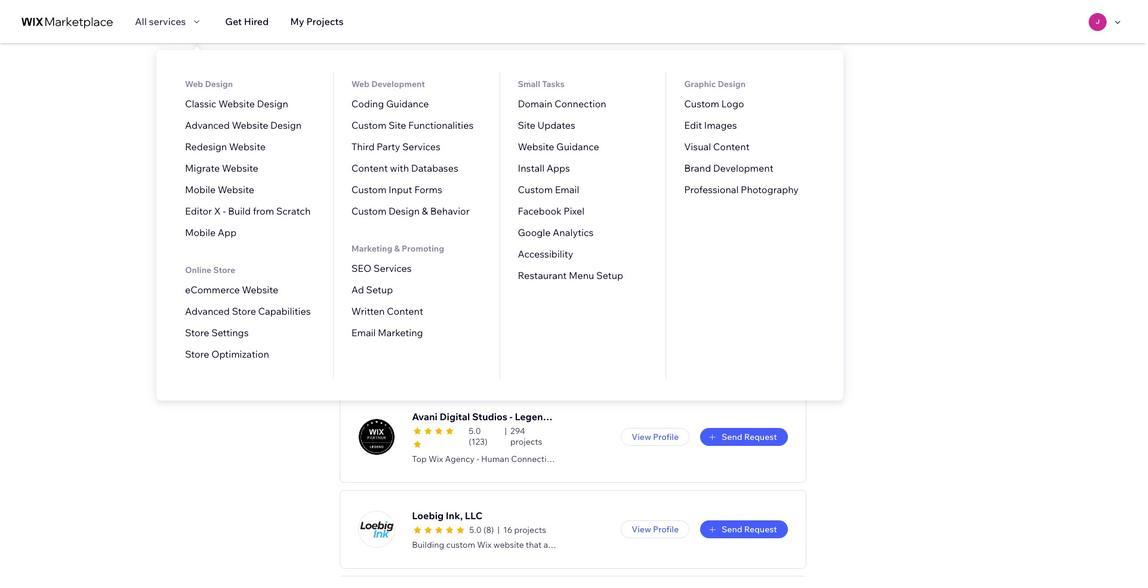 Task type: vqa. For each thing, say whether or not it's contained in the screenshot.
topmost Advanced
yes



Task type: locate. For each thing, give the bounding box(es) containing it.
web up coding
[[352, 79, 370, 90]]

marketing
[[352, 244, 393, 254], [378, 327, 423, 339]]

custom inside custom site functionalities link
[[352, 119, 386, 131]]

images
[[704, 119, 737, 131]]

website down advanced website design link
[[229, 141, 266, 153]]

projects down facebook
[[524, 220, 555, 231]]

email down written
[[352, 327, 376, 339]]

development up coding guidance
[[371, 79, 425, 90]]

to left the more
[[583, 363, 594, 377]]

1 horizontal spatial email
[[555, 184, 579, 196]]

brand down visual
[[684, 162, 711, 174]]

spark up 54
[[512, 194, 539, 206]]

0 vertical spatial brand
[[684, 162, 711, 174]]

brand inside brand development link
[[684, 162, 711, 174]]

all
[[135, 16, 147, 27]]

option group up the building
[[412, 525, 466, 539]]

1 vertical spatial mobile
[[185, 227, 216, 239]]

designs inside 54 projects illuminate your brand with spark designs
[[536, 242, 568, 253]]

forms
[[414, 184, 442, 196]]

site up third party services
[[389, 119, 406, 131]]

in
[[563, 454, 570, 465]]

spark
[[512, 194, 539, 206], [512, 242, 535, 253]]

small tasks
[[518, 79, 565, 90]]

editor x - build from scratch link
[[174, 201, 322, 222]]

1 horizontal spatial and
[[670, 86, 687, 98]]

send for studios
[[722, 432, 743, 443]]

1 vertical spatial development
[[713, 162, 774, 174]]

web design link
[[174, 75, 322, 93]]

5.0 left '(8)'
[[469, 525, 482, 536]]

1 horizontal spatial brand
[[684, 162, 711, 174]]

list
[[156, 50, 844, 401]]

- down (123)
[[477, 454, 479, 465]]

0 vertical spatial spark
[[512, 194, 539, 206]]

request for 'spark designs' image
[[503, 122, 535, 130]]

1 vertical spatial seo
[[576, 540, 594, 551]]

professionals inside your project request was sent to 3 professionals they'll reach out soon to discuss your budget, timeline and needs.
[[636, 69, 717, 84]]

website down online store link
[[242, 284, 278, 296]]

1 vertical spatial professionals
[[626, 363, 695, 377]]

0 horizontal spatial guidance
[[386, 98, 429, 110]]

view profile link for avani digital studios - legend wix partner
[[621, 429, 690, 447]]

advanced up redesign
[[185, 119, 230, 131]]

- inside editor x - build from scratch link
[[223, 205, 226, 217]]

services down custom site functionalities link
[[402, 141, 440, 153]]

email marketing link
[[341, 322, 489, 344]]

hired
[[244, 16, 269, 27]]

mobile up editor
[[185, 184, 216, 196]]

loebig ink, llc image
[[359, 512, 395, 548]]

1 horizontal spatial project
[[506, 363, 544, 377]]

1 horizontal spatial your
[[573, 86, 593, 98]]

design
[[205, 79, 233, 90], [718, 79, 746, 90], [257, 98, 288, 110], [271, 119, 302, 131], [389, 205, 420, 217], [366, 231, 393, 242]]

muhammad atif
[[672, 194, 745, 206]]

2 web from the left
[[352, 79, 370, 90]]

wix right top on the bottom left of page
[[429, 454, 443, 465]]

2 horizontal spatial wix
[[551, 411, 569, 423]]

spark designs image
[[515, 139, 558, 182]]

54 projects illuminate your brand with spark designs
[[512, 220, 613, 253]]

graphic
[[684, 79, 716, 90]]

avani digital studios - legend wix partner
[[412, 411, 605, 423]]

1 vertical spatial content
[[352, 162, 388, 174]]

development up professional photography
[[713, 162, 774, 174]]

view
[[362, 309, 381, 319], [632, 432, 651, 443], [632, 525, 651, 536]]

view profile link up email marketing
[[351, 305, 420, 323]]

send
[[452, 363, 478, 377], [722, 432, 743, 443], [722, 525, 743, 536]]

1 request sent from the left
[[342, 122, 395, 130]]

digital right avani
[[440, 411, 470, 423]]

1 horizontal spatial digital
[[578, 454, 603, 465]]

custom for custom design & behavior
[[352, 205, 386, 217]]

coding
[[352, 98, 384, 110]]

projects up top wix agency - human connections in a digital world
[[511, 437, 542, 448]]

loebig
[[412, 510, 444, 522]]

written content link
[[341, 301, 489, 322]]

1 sent from the left
[[377, 122, 395, 130]]

design down 'input'
[[389, 205, 420, 217]]

website up advanced website design
[[219, 98, 255, 110]]

guidance
[[386, 98, 429, 110], [557, 141, 599, 153]]

5.0 down studios
[[469, 426, 481, 437]]

all services button
[[135, 14, 204, 29]]

0 vertical spatial send request
[[722, 432, 777, 443]]

2 horizontal spatial sent
[[697, 122, 716, 130]]

your up studios
[[481, 363, 504, 377]]

your up they'll
[[429, 69, 457, 84]]

domain
[[518, 98, 552, 110]]

request for muhammad atif image
[[663, 122, 696, 130]]

0 vertical spatial to
[[610, 69, 623, 84]]

2 horizontal spatial to
[[610, 69, 623, 84]]

option group down avani
[[412, 426, 465, 453]]

request sent up visual
[[663, 122, 716, 130]]

1 horizontal spatial &
[[422, 205, 428, 217]]

0 horizontal spatial -
[[223, 205, 226, 217]]

custom inside custom design & behavior link
[[352, 205, 386, 217]]

1 vertical spatial and
[[395, 242, 409, 253]]

profile for avani digital studios - legend wix partner
[[653, 432, 679, 443]]

2 mobile from the top
[[185, 227, 216, 239]]

web up classic
[[185, 79, 203, 90]]

with inside content with databases link
[[390, 162, 409, 174]]

custom for custom email
[[518, 184, 553, 196]]

guidance down web development link
[[386, 98, 429, 110]]

1 vertical spatial view profile link
[[621, 429, 690, 447]]

professionals up timeline
[[636, 69, 717, 84]]

0 horizontal spatial development
[[371, 79, 425, 90]]

design up classic website design
[[205, 79, 233, 90]]

0 vertical spatial advanced
[[185, 119, 230, 131]]

0 horizontal spatial your
[[481, 363, 504, 377]]

avani digital studios - legend wix partner image
[[359, 420, 395, 456]]

spark designs
[[512, 194, 578, 206]]

2 send request button from the top
[[700, 521, 788, 539]]

- up 294
[[510, 411, 513, 423]]

services
[[402, 141, 440, 153], [374, 263, 412, 275]]

2 vertical spatial -
[[477, 454, 479, 465]]

marketing down written content
[[378, 327, 423, 339]]

send request button
[[700, 429, 788, 447], [700, 521, 788, 539]]

web inside web development link
[[352, 79, 370, 90]]

5.0 for spark designs
[[569, 207, 581, 218]]

human
[[481, 454, 509, 465]]

and inside we design websites with dedication and motivation
[[395, 242, 409, 253]]

to
[[610, 69, 623, 84], [526, 86, 536, 98], [583, 363, 594, 377]]

option group
[[351, 207, 405, 220], [512, 207, 565, 220], [412, 426, 465, 453], [412, 525, 466, 539]]

2 horizontal spatial request sent
[[663, 122, 716, 130]]

0 vertical spatial development
[[371, 79, 425, 90]]

2 vertical spatial send
[[722, 525, 743, 536]]

store settings
[[185, 327, 249, 339]]

setup down the seo services
[[366, 284, 393, 296]]

1 vertical spatial view profile
[[632, 432, 679, 443]]

development for brand development
[[713, 162, 774, 174]]

1 horizontal spatial site
[[518, 119, 536, 131]]

web for coding guidance
[[352, 79, 370, 90]]

custom logo link
[[674, 93, 822, 115]]

site down domain
[[518, 119, 536, 131]]

view for avani digital studios - legend wix partner
[[632, 432, 651, 443]]

1 advanced from the top
[[185, 119, 230, 131]]

1 vertical spatial send request
[[722, 525, 777, 536]]

scratch
[[276, 205, 311, 217]]

mobile for mobile app
[[185, 227, 216, 239]]

fully
[[558, 540, 574, 551]]

professionals right the more
[[626, 363, 695, 377]]

0 vertical spatial and
[[670, 86, 687, 98]]

websites
[[395, 231, 431, 242]]

0 horizontal spatial &
[[394, 244, 400, 254]]

0 vertical spatial guidance
[[386, 98, 429, 110]]

1 vertical spatial designs
[[536, 242, 568, 253]]

marketing & promoting
[[352, 244, 444, 254]]

sent for webgeniesoft
[[377, 122, 395, 130]]

| left "16"
[[498, 525, 500, 536]]

web development link
[[341, 75, 489, 93]]

- right x
[[223, 205, 226, 217]]

website for redesign website
[[229, 141, 266, 153]]

2 vertical spatial content
[[387, 306, 423, 318]]

option group for webgeniesoft
[[351, 207, 405, 220]]

custom for custom input forms
[[352, 184, 386, 196]]

custom inside custom logo link
[[684, 98, 719, 110]]

design up logo
[[718, 79, 746, 90]]

0 horizontal spatial sent
[[377, 122, 395, 130]]

2 vertical spatial view
[[632, 525, 651, 536]]

1 horizontal spatial with
[[597, 231, 613, 242]]

1 send request from the top
[[722, 432, 777, 443]]

2 sent from the left
[[537, 122, 556, 130]]

option group down webgeniesoft
[[351, 207, 405, 220]]

sent up "party"
[[377, 122, 395, 130]]

2 vertical spatial profile
[[653, 525, 679, 536]]

email marketing
[[352, 327, 423, 339]]

your
[[573, 86, 593, 98], [481, 363, 504, 377]]

website up build
[[218, 184, 254, 196]]

setup
[[597, 270, 623, 282], [366, 284, 393, 296]]

1 horizontal spatial to
[[583, 363, 594, 377]]

wix left the partner
[[551, 411, 569, 423]]

request sent up third
[[342, 122, 395, 130]]

send request button for loebig ink, llc
[[700, 521, 788, 539]]

wix down '(8)'
[[477, 540, 492, 551]]

website up mobile website link
[[222, 162, 258, 174]]

0 vertical spatial -
[[223, 205, 226, 217]]

2 advanced from the top
[[185, 306, 230, 318]]

brand up the accessibility 'link'
[[571, 231, 595, 242]]

custom
[[684, 98, 719, 110], [352, 119, 386, 131], [352, 184, 386, 196], [518, 184, 553, 196], [352, 205, 386, 217]]

setup right menu
[[597, 270, 623, 282]]

1 vertical spatial projects
[[511, 437, 542, 448]]

design inside "link"
[[205, 79, 233, 90]]

custom down 'webgeniesoft' image
[[352, 184, 386, 196]]

design down web design "link"
[[257, 98, 288, 110]]

migrate website link
[[174, 158, 322, 179]]

custom down install
[[518, 184, 553, 196]]

with down (37)
[[597, 231, 613, 242]]

advanced store capabilities
[[185, 306, 311, 318]]

store up the store settings link
[[232, 306, 256, 318]]

1 vertical spatial your
[[552, 231, 569, 242]]

1 vertical spatial marketing
[[378, 327, 423, 339]]

design for web design
[[205, 79, 233, 90]]

0 horizontal spatial brand
[[571, 231, 595, 242]]

projects up that
[[514, 525, 546, 536]]

1 vertical spatial |
[[498, 525, 500, 536]]

1 horizontal spatial setup
[[597, 270, 623, 282]]

0 vertical spatial digital
[[440, 411, 470, 423]]

design for we design websites with dedication and motivation
[[366, 231, 393, 242]]

send request button for avani digital studios - legend wix partner
[[700, 429, 788, 447]]

0 vertical spatial content
[[713, 141, 750, 153]]

0 vertical spatial mobile
[[185, 184, 216, 196]]

website for migrate website
[[222, 162, 258, 174]]

1 horizontal spatial web
[[352, 79, 370, 90]]

wix
[[551, 411, 569, 423], [429, 454, 443, 465], [477, 540, 492, 551]]

0 horizontal spatial email
[[352, 327, 376, 339]]

1 vertical spatial &
[[394, 244, 400, 254]]

0 vertical spatial with
[[390, 162, 409, 174]]

databases
[[411, 162, 458, 174]]

menu
[[569, 270, 594, 282]]

1 vertical spatial advanced
[[185, 306, 230, 318]]

projects
[[306, 16, 344, 27]]

0 vertical spatial send request button
[[700, 429, 788, 447]]

2 vertical spatial to
[[583, 363, 594, 377]]

0 horizontal spatial your
[[429, 69, 457, 84]]

2 horizontal spatial -
[[510, 411, 513, 423]]

5.0 left (17) at the top of page
[[409, 207, 421, 218]]

muhammad atif image
[[675, 139, 718, 182]]

1 send request button from the top
[[700, 429, 788, 447]]

0 horizontal spatial digital
[[440, 411, 470, 423]]

domain connection
[[518, 98, 606, 110]]

custom inside custom email link
[[518, 184, 553, 196]]

my projects link
[[290, 14, 344, 29]]

redesign website link
[[174, 136, 322, 158]]

1 vertical spatial brand
[[571, 231, 595, 242]]

email up pixel
[[555, 184, 579, 196]]

your down sent
[[573, 86, 593, 98]]

view profile link
[[351, 305, 420, 323], [621, 429, 690, 447], [621, 521, 690, 539]]

view profile link up the world
[[621, 429, 690, 447]]

1 horizontal spatial |
[[505, 426, 507, 437]]

5.0 for avani digital studios - legend wix partner
[[469, 426, 481, 437]]

design up redesign website link
[[271, 119, 302, 131]]

all services
[[135, 16, 186, 27]]

optimized.
[[596, 540, 636, 551]]

0 horizontal spatial with
[[390, 162, 409, 174]]

webgeniesoft
[[351, 194, 419, 206]]

custom down graphic
[[684, 98, 719, 110]]

& down websites at the top left
[[394, 244, 400, 254]]

ad setup link
[[341, 279, 489, 301]]

website guidance link
[[507, 136, 655, 158]]

brand inside 54 projects illuminate your brand with spark designs
[[571, 231, 595, 242]]

1 vertical spatial view
[[632, 432, 651, 443]]

2 send request from the top
[[722, 525, 777, 536]]

| left 294
[[505, 426, 507, 437]]

& down forms at left
[[422, 205, 428, 217]]

1 web from the left
[[185, 79, 203, 90]]

content up brand development
[[713, 141, 750, 153]]

1 vertical spatial send
[[722, 432, 743, 443]]

option group for spark designs
[[512, 207, 565, 220]]

0 vertical spatial profile
[[383, 309, 409, 319]]

advanced store capabilities link
[[174, 301, 322, 322]]

profile for loebig ink, llc
[[653, 525, 679, 536]]

sent up 'website guidance'
[[537, 122, 556, 130]]

editor x - build from scratch
[[185, 205, 311, 217]]

1 horizontal spatial -
[[477, 454, 479, 465]]

1 horizontal spatial request sent
[[503, 122, 556, 130]]

view profile
[[362, 309, 409, 319], [632, 432, 679, 443], [632, 525, 679, 536]]

seo inside seo services link
[[352, 263, 372, 275]]

content down third
[[352, 162, 388, 174]]

request sent down domain
[[503, 122, 556, 130]]

spark inside 54 projects illuminate your brand with spark designs
[[512, 242, 535, 253]]

content
[[713, 141, 750, 153], [352, 162, 388, 174], [387, 306, 423, 318]]

mobile for mobile website
[[185, 184, 216, 196]]

1 mobile from the top
[[185, 184, 216, 196]]

services down the marketing & promoting
[[374, 263, 412, 275]]

loebig ink, llc
[[412, 510, 483, 522]]

advanced down ecommerce
[[185, 306, 230, 318]]

facebook pixel
[[518, 205, 585, 217]]

development for web development
[[371, 79, 425, 90]]

development
[[371, 79, 425, 90], [713, 162, 774, 174]]

0 vertical spatial your
[[429, 69, 457, 84]]

5.0 left (37)
[[569, 207, 581, 218]]

to down request
[[526, 86, 536, 98]]

website for mobile website
[[218, 184, 254, 196]]

0 horizontal spatial setup
[[366, 284, 393, 296]]

website up redesign website link
[[232, 119, 268, 131]]

0 vertical spatial professionals
[[636, 69, 717, 84]]

edit images link
[[674, 115, 822, 136]]

website for advanced website design
[[232, 119, 268, 131]]

store left settings
[[185, 327, 209, 339]]

your project request was sent to 3 professionals they'll reach out soon to discuss your budget, timeline and needs.
[[428, 69, 719, 98]]

advanced for store
[[185, 306, 230, 318]]

0 horizontal spatial request sent
[[342, 122, 395, 130]]

sent up visual
[[697, 122, 716, 130]]

send for llc
[[722, 525, 743, 536]]

2 vertical spatial view profile
[[632, 525, 679, 536]]

send request for loebig ink, llc
[[722, 525, 777, 536]]

custom design & behavior link
[[341, 201, 489, 222]]

project up 'reach'
[[460, 69, 503, 84]]

top wix agency - human connections in a digital world
[[412, 454, 629, 465]]

- for top
[[477, 454, 479, 465]]

seo right fully
[[576, 540, 594, 551]]

custom email link
[[507, 179, 655, 201]]

guidance down site updates link
[[557, 141, 599, 153]]

1 vertical spatial digital
[[578, 454, 603, 465]]

0 vertical spatial designs
[[541, 194, 578, 206]]

web inside web design "link"
[[185, 79, 203, 90]]

custom up the we at the left top of page
[[352, 205, 386, 217]]

view profile link for loebig ink, llc
[[621, 521, 690, 539]]

1 vertical spatial email
[[352, 327, 376, 339]]

2 request sent from the left
[[503, 122, 556, 130]]

0 vertical spatial projects
[[524, 220, 555, 231]]

spark down google
[[512, 242, 535, 253]]

0 vertical spatial &
[[422, 205, 428, 217]]

mobile app link
[[174, 222, 322, 244]]

mobile down editor
[[185, 227, 216, 239]]

project left details on the bottom of the page
[[506, 363, 544, 377]]

brand development link
[[674, 158, 822, 179]]

1 vertical spatial setup
[[366, 284, 393, 296]]

1 vertical spatial wix
[[429, 454, 443, 465]]

option group for loebig ink, llc
[[412, 525, 466, 539]]

2 spark from the top
[[512, 242, 535, 253]]

your
[[429, 69, 457, 84], [552, 231, 569, 242]]

small
[[518, 79, 540, 90]]

1 vertical spatial spark
[[512, 242, 535, 253]]

1 horizontal spatial guidance
[[557, 141, 599, 153]]

with
[[390, 162, 409, 174], [597, 231, 613, 242]]

1 vertical spatial profile
[[653, 432, 679, 443]]

marketing down the we at the left top of page
[[352, 244, 393, 254]]

custom design & behavior
[[352, 205, 470, 217]]

with up 'input'
[[390, 162, 409, 174]]

to left 3
[[610, 69, 623, 84]]

your inside your project request was sent to 3 professionals they'll reach out soon to discuss your budget, timeline and needs.
[[573, 86, 593, 98]]

guidance for coding guidance
[[386, 98, 429, 110]]

optimization
[[211, 349, 269, 361]]

design inside we design websites with dedication and motivation
[[366, 231, 393, 242]]

list containing classic website design
[[156, 50, 844, 401]]

llc
[[465, 510, 483, 522]]

0 vertical spatial marketing
[[352, 244, 393, 254]]

5.0 inside 5.0 (123)
[[469, 426, 481, 437]]

view profile link up optimized.
[[621, 521, 690, 539]]

mobile website
[[185, 184, 254, 196]]

1 vertical spatial guidance
[[557, 141, 599, 153]]

digital right a
[[578, 454, 603, 465]]

content down ad setup link
[[387, 306, 423, 318]]

design right the we at the left top of page
[[366, 231, 393, 242]]

custom down coding
[[352, 119, 386, 131]]

your up accessibility
[[552, 231, 569, 242]]

seo up ad
[[352, 263, 372, 275]]

option group down 'spark designs'
[[512, 207, 565, 220]]

projects inside 54 projects illuminate your brand with spark designs
[[524, 220, 555, 231]]

view profile for avani digital studios - legend wix partner
[[632, 432, 679, 443]]

| 294 projects
[[505, 426, 542, 448]]



Task type: describe. For each thing, give the bounding box(es) containing it.
0 vertical spatial send
[[452, 363, 478, 377]]

3 request sent from the left
[[663, 122, 716, 130]]

edit
[[684, 119, 702, 131]]

project inside your project request was sent to 3 professionals they'll reach out soon to discuss your budget, timeline and needs.
[[460, 69, 503, 84]]

- for avani
[[510, 411, 513, 423]]

design for graphic design
[[718, 79, 746, 90]]

app
[[218, 227, 237, 239]]

0 vertical spatial services
[[402, 141, 440, 153]]

0 horizontal spatial to
[[526, 86, 536, 98]]

0 vertical spatial view profile
[[362, 309, 409, 319]]

0 vertical spatial setup
[[597, 270, 623, 282]]

content with databases
[[352, 162, 458, 174]]

classic website design link
[[174, 93, 322, 115]]

my projects
[[290, 16, 344, 27]]

design for custom design & behavior
[[389, 205, 420, 217]]

professional photography
[[684, 184, 799, 196]]

and inside your project request was sent to 3 professionals they'll reach out soon to discuss your budget, timeline and needs.
[[670, 86, 687, 98]]

store up ecommerce website
[[213, 265, 235, 276]]

build
[[228, 205, 251, 217]]

2 vertical spatial projects
[[514, 525, 546, 536]]

5.0 (17)
[[409, 207, 437, 218]]

custom email
[[518, 184, 579, 196]]

website for classic website design
[[219, 98, 255, 110]]

1 vertical spatial services
[[374, 263, 412, 275]]

advanced for redesign
[[185, 119, 230, 131]]

2 site from the left
[[518, 119, 536, 131]]

building
[[412, 540, 444, 551]]

seo services link
[[341, 258, 489, 279]]

we design websites with dedication and motivation
[[351, 231, 453, 253]]

seo services
[[352, 263, 412, 275]]

brand development
[[684, 162, 774, 174]]

coding guidance
[[352, 98, 429, 110]]

accessibility
[[518, 248, 573, 260]]

agency
[[445, 454, 475, 465]]

facebook pixel link
[[507, 201, 655, 222]]

option group for avani digital studios - legend wix partner
[[412, 426, 465, 453]]

classic
[[185, 98, 216, 110]]

services
[[149, 16, 186, 27]]

edit images
[[684, 119, 737, 131]]

sent
[[581, 69, 607, 84]]

0 vertical spatial wix
[[551, 411, 569, 423]]

install
[[518, 162, 545, 174]]

my
[[290, 16, 304, 27]]

behavior
[[430, 205, 470, 217]]

custom for custom site functionalities
[[352, 119, 386, 131]]

store down store settings
[[185, 349, 209, 361]]

store settings link
[[174, 322, 322, 344]]

coding guidance link
[[341, 93, 489, 115]]

your inside 54 projects illuminate your brand with spark designs
[[552, 231, 569, 242]]

j button
[[1089, 13, 1125, 31]]

details
[[546, 363, 581, 377]]

1 spark from the top
[[512, 194, 539, 206]]

54
[[512, 220, 522, 231]]

visual content link
[[674, 136, 822, 158]]

content with databases link
[[341, 158, 489, 179]]

advanced website design
[[185, 119, 302, 131]]

muhammad
[[672, 194, 726, 206]]

guidance for website guidance
[[557, 141, 599, 153]]

google analytics
[[518, 227, 594, 239]]

apps
[[547, 162, 570, 174]]

j
[[1096, 18, 1100, 25]]

reach
[[458, 86, 483, 98]]

custom input forms
[[352, 184, 442, 196]]

(8)
[[484, 525, 494, 536]]

5.0 (123)
[[469, 426, 488, 448]]

1 site from the left
[[389, 119, 406, 131]]

request sent for webgeniesoft
[[342, 122, 395, 130]]

tasks
[[542, 79, 565, 90]]

0 vertical spatial email
[[555, 184, 579, 196]]

restaurant
[[518, 270, 567, 282]]

view for loebig ink, llc
[[632, 525, 651, 536]]

online store
[[185, 265, 235, 276]]

website guidance
[[518, 141, 599, 153]]

0 vertical spatial view
[[362, 309, 381, 319]]

promoting
[[402, 244, 444, 254]]

1 vertical spatial your
[[481, 363, 504, 377]]

site updates link
[[507, 115, 655, 136]]

redesign website
[[185, 141, 266, 153]]

(123)
[[469, 437, 488, 448]]

a
[[571, 454, 576, 465]]

custom for custom logo
[[684, 98, 719, 110]]

294
[[511, 426, 525, 437]]

professional photography link
[[674, 179, 822, 201]]

was
[[555, 69, 579, 84]]

& inside 'link'
[[394, 244, 400, 254]]

migrate website
[[185, 162, 258, 174]]

restaurant menu setup link
[[507, 265, 655, 287]]

with inside 54 projects illuminate your brand with spark designs
[[597, 231, 613, 242]]

ecommerce
[[185, 284, 240, 296]]

discuss
[[538, 86, 571, 98]]

google
[[518, 227, 551, 239]]

migrate
[[185, 162, 220, 174]]

more
[[596, 363, 623, 377]]

view profile for loebig ink, llc
[[632, 525, 679, 536]]

send request for avani digital studios - legend wix partner
[[722, 432, 777, 443]]

website
[[494, 540, 524, 551]]

content for services
[[387, 306, 423, 318]]

projects inside | 294 projects
[[511, 437, 542, 448]]

that
[[526, 540, 542, 551]]

party
[[377, 141, 400, 153]]

custom input forms link
[[341, 179, 489, 201]]

3
[[626, 69, 633, 84]]

content for logo
[[713, 141, 750, 153]]

store optimization
[[185, 349, 269, 361]]

marketing inside 'link'
[[352, 244, 393, 254]]

with
[[433, 231, 451, 242]]

1 vertical spatial project
[[506, 363, 544, 377]]

1 horizontal spatial seo
[[576, 540, 594, 551]]

website for ecommerce website
[[242, 284, 278, 296]]

request sent for spark designs
[[503, 122, 556, 130]]

5.0 (8) | 16 projects
[[469, 525, 546, 536]]

x
[[214, 205, 221, 217]]

domain connection link
[[507, 93, 655, 115]]

custom site functionalities
[[352, 119, 474, 131]]

request for 'webgeniesoft' image
[[342, 122, 375, 130]]

third
[[352, 141, 375, 153]]

install apps link
[[507, 158, 655, 179]]

your inside your project request was sent to 3 professionals they'll reach out soon to discuss your budget, timeline and needs.
[[429, 69, 457, 84]]

1 horizontal spatial wix
[[477, 540, 492, 551]]

3 sent from the left
[[697, 122, 716, 130]]

web for classic website design
[[185, 79, 203, 90]]

visual content
[[684, 141, 750, 153]]

5.0 for webgeniesoft
[[409, 207, 421, 218]]

analytics
[[553, 227, 594, 239]]

from
[[253, 205, 274, 217]]

sent for spark designs
[[537, 122, 556, 130]]

settings
[[211, 327, 249, 339]]

0 horizontal spatial wix
[[429, 454, 443, 465]]

| inside | 294 projects
[[505, 426, 507, 437]]

0 horizontal spatial |
[[498, 525, 500, 536]]

get hired
[[225, 16, 269, 27]]

ad setup
[[352, 284, 393, 296]]

webgeniesoft image
[[355, 139, 398, 182]]

request
[[506, 69, 552, 84]]

get
[[225, 16, 242, 27]]

web design
[[185, 79, 233, 90]]

ecommerce website
[[185, 284, 278, 296]]

0 vertical spatial view profile link
[[351, 305, 420, 323]]

website up install
[[518, 141, 554, 153]]

classic website design
[[185, 98, 288, 110]]



